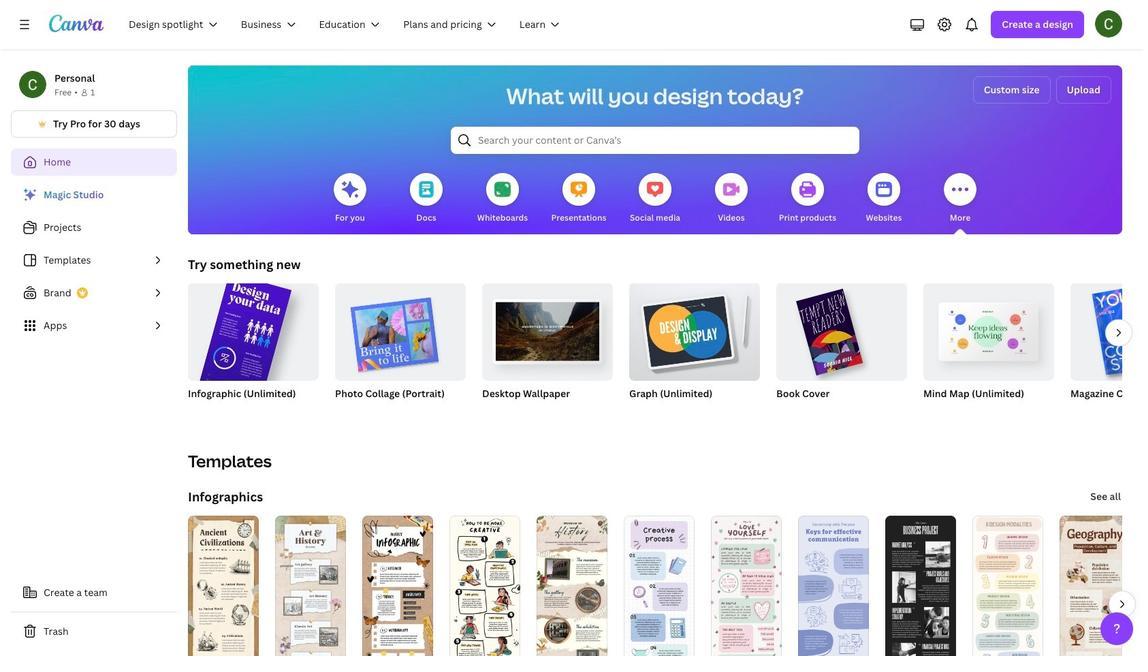 Task type: locate. For each thing, give the bounding box(es) containing it.
group
[[186, 273, 319, 447], [186, 273, 319, 447], [335, 283, 466, 418], [482, 283, 613, 418], [482, 283, 613, 381], [630, 283, 760, 418], [777, 283, 908, 418], [924, 283, 1055, 418], [924, 283, 1055, 381], [1071, 283, 1145, 418]]

list
[[11, 181, 177, 339]]

None search field
[[451, 127, 860, 154]]

christina overa image
[[1096, 10, 1123, 37]]



Task type: vqa. For each thing, say whether or not it's contained in the screenshot.
topmost Canva
no



Task type: describe. For each thing, give the bounding box(es) containing it.
top level navigation element
[[120, 11, 575, 38]]

Search search field
[[478, 127, 833, 153]]



